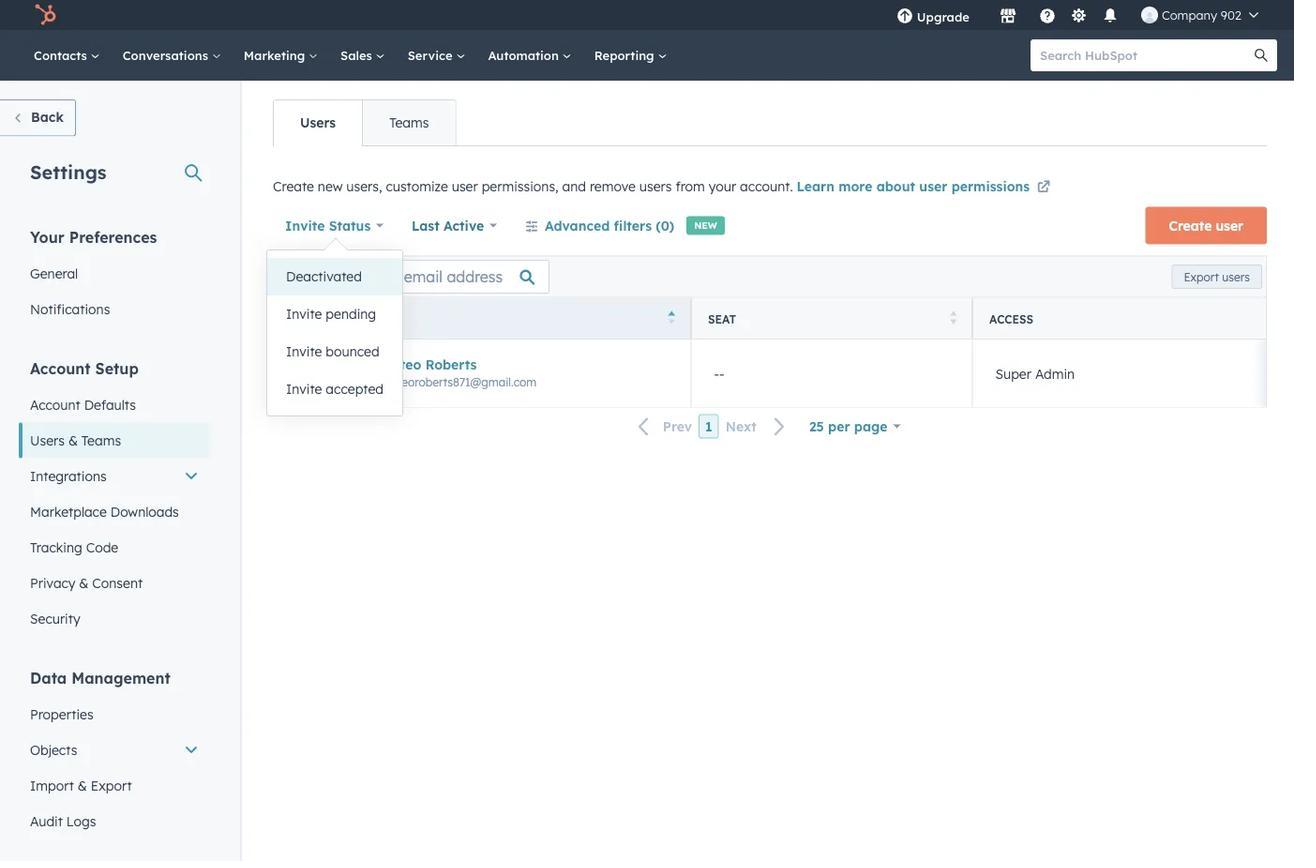Task type: describe. For each thing, give the bounding box(es) containing it.
search button
[[1246, 39, 1278, 71]]

last
[[412, 217, 440, 234]]

help image
[[1040, 8, 1056, 25]]

logs
[[66, 813, 96, 829]]

deactivated button
[[267, 258, 403, 296]]

new
[[318, 178, 343, 195]]

accepted
[[326, 381, 384, 397]]

1 - from the left
[[715, 365, 720, 381]]

create new users, customize user permissions, and remove users from your account.
[[273, 178, 797, 195]]

tracking code link
[[19, 530, 210, 565]]

service link
[[397, 30, 477, 81]]

audit logs
[[30, 813, 96, 829]]

marketplace downloads link
[[19, 494, 210, 530]]

2 - from the left
[[720, 365, 725, 381]]

privacy & consent
[[30, 575, 143, 591]]

invite pending
[[286, 306, 376, 322]]

learn
[[797, 178, 835, 195]]

your
[[30, 228, 65, 246]]

general link
[[19, 256, 210, 291]]

roberts
[[426, 356, 477, 373]]

audit logs link
[[19, 804, 210, 839]]

users & teams
[[30, 432, 121, 449]]

create for create new users, customize user permissions, and remove users from your account.
[[273, 178, 314, 195]]

company 902 button
[[1131, 0, 1270, 30]]

more
[[839, 178, 873, 195]]

users,
[[347, 178, 382, 195]]

notifications link
[[19, 291, 210, 327]]

about
[[877, 178, 916, 195]]

account setup element
[[19, 358, 210, 637]]

mateoroberts871@gmail.com
[[380, 374, 537, 388]]

seat
[[708, 312, 737, 326]]

management
[[71, 669, 171, 687]]

invite bounced
[[286, 343, 380, 360]]

super
[[996, 365, 1032, 381]]

back link
[[0, 99, 76, 137]]

press to sort. element
[[950, 311, 957, 327]]

conversations link
[[111, 30, 233, 81]]

bounced
[[326, 343, 380, 360]]

automation
[[488, 47, 563, 63]]

search image
[[1255, 49, 1269, 62]]

invite accepted button
[[267, 371, 403, 408]]

service
[[408, 47, 456, 63]]

and
[[563, 178, 586, 195]]

settings link
[[1068, 5, 1091, 25]]

security
[[30, 610, 80, 627]]

902
[[1221, 7, 1242, 23]]

(0)
[[656, 217, 675, 234]]

navigation containing users
[[273, 99, 456, 146]]

1 horizontal spatial user
[[920, 178, 948, 195]]

link opens in a new window image
[[1038, 182, 1051, 195]]

0 vertical spatial users
[[640, 178, 672, 195]]

25 per page button
[[797, 408, 913, 445]]

invite status
[[285, 217, 371, 234]]

defaults
[[84, 396, 136, 413]]

tracking
[[30, 539, 82, 555]]

back
[[31, 109, 64, 125]]

teams inside teams link
[[390, 114, 429, 131]]

press to sort. image
[[950, 311, 957, 324]]

your
[[709, 178, 737, 195]]

name
[[333, 312, 367, 326]]

advanced
[[545, 217, 610, 234]]

& for consent
[[79, 575, 89, 591]]

audit
[[30, 813, 63, 829]]

sales link
[[329, 30, 397, 81]]

account for account defaults
[[30, 396, 80, 413]]

help button
[[1032, 0, 1064, 30]]

hubspot image
[[34, 4, 56, 26]]

upgrade
[[917, 9, 970, 24]]

automation link
[[477, 30, 583, 81]]

contacts
[[34, 47, 91, 63]]

deactivated
[[286, 268, 362, 285]]

pagination navigation
[[627, 414, 797, 439]]

export inside data management element
[[91, 777, 132, 794]]

marketplace downloads
[[30, 503, 179, 520]]

export inside button
[[1185, 270, 1220, 284]]

your preferences
[[30, 228, 157, 246]]

create for create user
[[1170, 217, 1213, 234]]

learn more about user permissions link
[[797, 177, 1054, 199]]

company
[[1162, 7, 1218, 23]]

prev button
[[627, 414, 699, 439]]

customize
[[386, 178, 448, 195]]

permissions
[[952, 178, 1030, 195]]

objects button
[[19, 732, 210, 768]]

conversations
[[123, 47, 212, 63]]



Task type: locate. For each thing, give the bounding box(es) containing it.
preferences
[[69, 228, 157, 246]]

users link
[[274, 100, 362, 145]]

invite left status
[[285, 217, 325, 234]]

reporting link
[[583, 30, 679, 81]]

remove
[[590, 178, 636, 195]]

marketplaces button
[[989, 0, 1028, 30]]

& for export
[[78, 777, 87, 794]]

1 vertical spatial &
[[79, 575, 89, 591]]

invite for invite accepted
[[286, 381, 322, 397]]

list box containing deactivated
[[267, 251, 403, 416]]

invite pending button
[[267, 296, 403, 333]]

users inside account setup element
[[30, 432, 65, 449]]

& inside users & teams link
[[68, 432, 78, 449]]

pending
[[326, 306, 376, 322]]

mateo roberts image
[[1142, 7, 1159, 23]]

1 vertical spatial teams
[[81, 432, 121, 449]]

account defaults
[[30, 396, 136, 413]]

import & export link
[[19, 768, 210, 804]]

1 vertical spatial users
[[1223, 270, 1251, 284]]

account setup
[[30, 359, 139, 378]]

1 vertical spatial users
[[30, 432, 65, 449]]

tracking code
[[30, 539, 118, 555]]

per
[[829, 418, 851, 434]]

menu
[[884, 0, 1272, 30]]

invite down deactivated
[[286, 306, 322, 322]]

general
[[30, 265, 78, 281]]

export
[[1185, 270, 1220, 284], [91, 777, 132, 794]]

users inside "export users" button
[[1223, 270, 1251, 284]]

& right "privacy"
[[79, 575, 89, 591]]

menu containing company 902
[[884, 0, 1272, 30]]

downloads
[[110, 503, 179, 520]]

marketplaces image
[[1000, 8, 1017, 25]]

integrations button
[[19, 458, 210, 494]]

2 account from the top
[[30, 396, 80, 413]]

invite down invite pending
[[286, 343, 322, 360]]

link opens in a new window image
[[1038, 177, 1051, 199]]

objects
[[30, 742, 77, 758]]

settings
[[30, 160, 107, 183]]

teams up customize
[[390, 114, 429, 131]]

users left from at the right top of the page
[[640, 178, 672, 195]]

user up active
[[452, 178, 478, 195]]

1 horizontal spatial teams
[[390, 114, 429, 131]]

users inside "navigation"
[[300, 114, 336, 131]]

access
[[990, 312, 1034, 326]]

your preferences element
[[19, 227, 210, 327]]

super admin
[[996, 365, 1075, 381]]

0 horizontal spatial teams
[[81, 432, 121, 449]]

account.
[[740, 178, 793, 195]]

export down objects button
[[91, 777, 132, 794]]

& inside import & export link
[[78, 777, 87, 794]]

invite for invite bounced
[[286, 343, 322, 360]]

users for users & teams
[[30, 432, 65, 449]]

Search name or email address search field
[[278, 260, 550, 294]]

status
[[329, 217, 371, 234]]

1 horizontal spatial users
[[300, 114, 336, 131]]

1 horizontal spatial users
[[1223, 270, 1251, 284]]

users up integrations
[[30, 432, 65, 449]]

notifications button
[[1095, 0, 1127, 30]]

& for teams
[[68, 432, 78, 449]]

data management
[[30, 669, 171, 687]]

navigation
[[273, 99, 456, 146]]

invite accepted
[[286, 381, 384, 397]]

export users button
[[1172, 265, 1263, 289]]

security link
[[19, 601, 210, 637]]

data management element
[[19, 668, 210, 839]]

import
[[30, 777, 74, 794]]

0 vertical spatial account
[[30, 359, 91, 378]]

1 vertical spatial account
[[30, 396, 80, 413]]

25 per page
[[810, 418, 888, 434]]

0 horizontal spatial users
[[640, 178, 672, 195]]

Search HubSpot search field
[[1031, 39, 1261, 71]]

admin
[[1036, 365, 1075, 381]]

0 vertical spatial teams
[[390, 114, 429, 131]]

users down create user "button"
[[1223, 270, 1251, 284]]

0 horizontal spatial export
[[91, 777, 132, 794]]

reporting
[[595, 47, 658, 63]]

--
[[715, 365, 725, 381]]

1
[[706, 418, 713, 434]]

1 horizontal spatial create
[[1170, 217, 1213, 234]]

users up the new
[[300, 114, 336, 131]]

import & export
[[30, 777, 132, 794]]

teams link
[[362, 100, 455, 145]]

invite for invite pending
[[286, 306, 322, 322]]

prev
[[663, 418, 693, 435]]

0 vertical spatial create
[[273, 178, 314, 195]]

1 vertical spatial export
[[91, 777, 132, 794]]

next button
[[719, 414, 797, 439]]

mateo roberts mateoroberts871@gmail.com
[[380, 356, 537, 388]]

hubspot link
[[23, 4, 70, 26]]

ascending sort. press to sort descending. image
[[669, 311, 676, 324]]

1 vertical spatial create
[[1170, 217, 1213, 234]]

users
[[300, 114, 336, 131], [30, 432, 65, 449]]

notifications image
[[1102, 8, 1119, 25]]

1 account from the top
[[30, 359, 91, 378]]

& right import
[[78, 777, 87, 794]]

last active
[[412, 217, 484, 234]]

export down create user "button"
[[1185, 270, 1220, 284]]

& inside privacy & consent link
[[79, 575, 89, 591]]

advanced filters (0)
[[545, 217, 675, 234]]

invite inside popup button
[[285, 217, 325, 234]]

invite for invite status
[[285, 217, 325, 234]]

0 vertical spatial users
[[300, 114, 336, 131]]

invite
[[285, 217, 325, 234], [286, 306, 322, 322], [286, 343, 322, 360], [286, 381, 322, 397]]

teams inside users & teams link
[[81, 432, 121, 449]]

company 902
[[1162, 7, 1242, 23]]

- down seat
[[720, 365, 725, 381]]

create user
[[1170, 217, 1244, 234]]

marketing link
[[233, 30, 329, 81]]

account
[[30, 359, 91, 378], [30, 396, 80, 413]]

& up integrations
[[68, 432, 78, 449]]

create
[[273, 178, 314, 195], [1170, 217, 1213, 234]]

&
[[68, 432, 78, 449], [79, 575, 89, 591], [78, 777, 87, 794]]

upgrade image
[[897, 8, 914, 25]]

0 horizontal spatial users
[[30, 432, 65, 449]]

list box
[[267, 251, 403, 416]]

0 vertical spatial &
[[68, 432, 78, 449]]

2 vertical spatial &
[[78, 777, 87, 794]]

0 horizontal spatial create
[[273, 178, 314, 195]]

0 vertical spatial export
[[1185, 270, 1220, 284]]

teams down defaults
[[81, 432, 121, 449]]

learn more about user permissions
[[797, 178, 1034, 195]]

data
[[30, 669, 67, 687]]

1 horizontal spatial export
[[1185, 270, 1220, 284]]

contacts link
[[23, 30, 111, 81]]

mateo roberts link
[[380, 356, 672, 373]]

create left the new
[[273, 178, 314, 195]]

account up account defaults
[[30, 359, 91, 378]]

users
[[640, 178, 672, 195], [1223, 270, 1251, 284]]

create inside create user "button"
[[1170, 217, 1213, 234]]

create up "export users" button
[[1170, 217, 1213, 234]]

0 horizontal spatial user
[[452, 178, 478, 195]]

properties
[[30, 706, 93, 723]]

code
[[86, 539, 118, 555]]

new
[[694, 220, 718, 231]]

ascending sort. press to sort descending. element
[[669, 311, 676, 327]]

user up "export users" button
[[1216, 217, 1244, 234]]

2 horizontal spatial user
[[1216, 217, 1244, 234]]

filters
[[614, 217, 652, 234]]

account for account setup
[[30, 359, 91, 378]]

user right about
[[920, 178, 948, 195]]

- up pagination navigation
[[715, 365, 720, 381]]

users & teams link
[[19, 423, 210, 458]]

export users
[[1185, 270, 1251, 284]]

settings image
[[1071, 8, 1088, 25]]

users for users
[[300, 114, 336, 131]]

invite status button
[[284, 207, 385, 244]]

invite down invite bounced
[[286, 381, 322, 397]]

user inside "button"
[[1216, 217, 1244, 234]]

-
[[715, 365, 720, 381], [720, 365, 725, 381]]

account up users & teams
[[30, 396, 80, 413]]

consent
[[92, 575, 143, 591]]

privacy & consent link
[[19, 565, 210, 601]]

permissions,
[[482, 178, 559, 195]]

1 button
[[699, 414, 719, 439]]



Task type: vqa. For each thing, say whether or not it's contained in the screenshot.
Tracking Code link
yes



